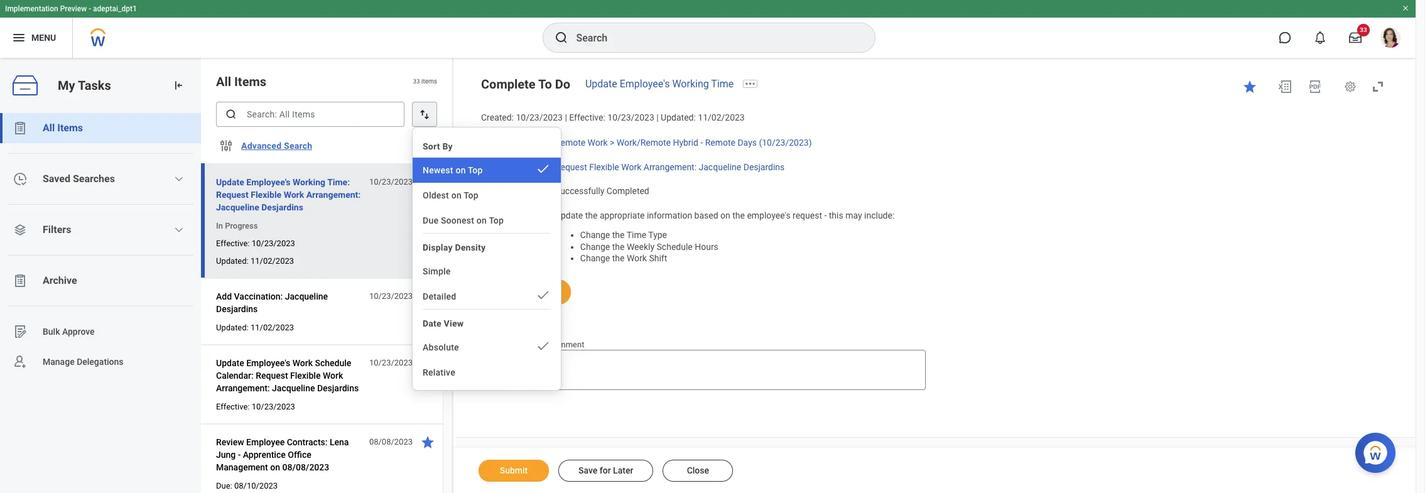 Task type: describe. For each thing, give the bounding box(es) containing it.
simple button
[[413, 259, 561, 284]]

working for time
[[673, 78, 709, 90]]

complete
[[481, 77, 536, 92]]

change the time type change the weekly schedule hours change the work shift
[[581, 230, 719, 263]]

for
[[600, 466, 611, 476]]

complete to do
[[481, 77, 571, 92]]

fullscreen image
[[1371, 79, 1386, 94]]

33 button
[[1342, 24, 1371, 52]]

(10/23/2023)
[[759, 137, 812, 148]]

2 horizontal spatial request
[[555, 162, 587, 172]]

user plus image
[[13, 354, 28, 370]]

update employee's work schedule calendar: request flexible work arrangement: jacqueline desjardins
[[216, 358, 359, 393]]

to
[[539, 77, 552, 92]]

due
[[423, 216, 439, 226]]

menu button
[[0, 18, 72, 58]]

implementation
[[5, 4, 58, 13]]

Search Workday  search field
[[577, 24, 849, 52]]

working for time:
[[293, 177, 326, 187]]

status
[[511, 186, 536, 196]]

2 vertical spatial 11/02/2023
[[251, 323, 294, 332]]

manage delegations link
[[0, 347, 201, 377]]

close environment banner image
[[1403, 4, 1410, 12]]

08/10/2023
[[234, 481, 278, 491]]

10/23/2023 left 'relative'
[[369, 358, 413, 368]]

1 | from the left
[[565, 112, 567, 123]]

request inside update employee's work schedule calendar: request flexible work arrangement: jacqueline desjardins
[[256, 371, 288, 381]]

0 vertical spatial 11/02/2023
[[698, 112, 745, 123]]

due soonest on top button
[[413, 208, 561, 233]]

soonest
[[441, 216, 475, 226]]

employee
[[246, 437, 285, 447]]

update employee's working time link
[[586, 78, 734, 90]]

search
[[284, 141, 313, 151]]

- inside menu banner
[[89, 4, 91, 13]]

overall status
[[481, 186, 536, 196]]

management
[[216, 463, 268, 473]]

on inside button
[[452, 190, 462, 200]]

2 horizontal spatial flexible
[[590, 162, 620, 172]]

days
[[738, 137, 757, 148]]

due soonest on top
[[423, 216, 504, 226]]

star image
[[1243, 79, 1258, 94]]

edit position button
[[481, 280, 571, 305]]

jacqueline inside add vaccination: jacqueline desjardins
[[285, 292, 328, 302]]

your
[[532, 340, 548, 349]]

items inside the all items button
[[57, 122, 83, 134]]

list containing all items
[[0, 113, 201, 377]]

overall for overall status
[[481, 186, 509, 196]]

apprentice
[[243, 450, 286, 460]]

arrangement: inside update employee's work schedule calendar: request flexible work arrangement: jacqueline desjardins
[[216, 383, 270, 393]]

clipboard image
[[13, 121, 28, 136]]

instructions
[[481, 211, 528, 221]]

oldest on top
[[423, 190, 479, 200]]

update the appropriate information based on the employee's request - this may include:
[[555, 211, 895, 221]]

searches
[[73, 173, 115, 185]]

bulk approve link
[[0, 317, 201, 347]]

saved searches button
[[0, 164, 201, 194]]

successfully
[[555, 186, 605, 196]]

- inside review employee contracts: lena jung - apprentice office management on 08/08/2023
[[238, 450, 241, 460]]

simple
[[423, 266, 451, 277]]

work/remote
[[617, 137, 671, 148]]

vaccination:
[[234, 292, 283, 302]]

request
[[793, 211, 823, 221]]

update employee's working time
[[586, 78, 734, 90]]

due:
[[216, 481, 232, 491]]

top for oldest on top
[[464, 190, 479, 200]]

sort image
[[419, 108, 431, 121]]

chevron down image for saved searches
[[174, 174, 184, 184]]

2 effective: 10/23/2023 from the top
[[216, 402, 295, 412]]

all items inside item list element
[[216, 74, 266, 89]]

menu containing sort by
[[413, 133, 561, 385]]

based
[[695, 211, 719, 221]]

density
[[455, 243, 486, 253]]

archive
[[43, 275, 77, 287]]

filters button
[[0, 215, 201, 245]]

update employee's work schedule calendar: request flexible work arrangement: jacqueline desjardins button
[[216, 356, 363, 396]]

1 effective: 10/23/2023 from the top
[[216, 239, 295, 248]]

edit
[[501, 287, 517, 297]]

may
[[846, 211, 863, 221]]

flexible inside update employee's working time: request flexible work arrangement: jacqueline desjardins
[[251, 190, 282, 200]]

absolute button
[[413, 335, 561, 360]]

manage delegations
[[43, 357, 124, 367]]

0 vertical spatial updated:
[[661, 112, 696, 123]]

overall status element
[[555, 179, 650, 197]]

tasks
[[78, 78, 111, 93]]

oldest on top button
[[413, 183, 561, 208]]

employee's for update employee's working time
[[620, 78, 670, 90]]

filters
[[43, 224, 71, 236]]

oldest
[[423, 190, 449, 200]]

item list element
[[201, 58, 454, 493]]

this
[[829, 211, 844, 221]]

delegations
[[77, 357, 124, 367]]

overall for overall process
[[481, 162, 509, 172]]

review employee contracts: lena jung - apprentice office management on 08/08/2023
[[216, 437, 349, 473]]

update for update employee's working time: request flexible work arrangement: jacqueline desjardins
[[216, 177, 244, 187]]

jacqueline inside update employee's work schedule calendar: request flexible work arrangement: jacqueline desjardins
[[272, 383, 315, 393]]

check image for newest on top
[[536, 162, 551, 177]]

update for update employee's working time
[[586, 78, 618, 90]]

items
[[422, 78, 437, 85]]

1 vertical spatial 11/02/2023
[[251, 256, 294, 266]]

view printable version (pdf) image
[[1308, 79, 1324, 94]]

detailed button
[[413, 284, 561, 309]]

due: 08/10/2023
[[216, 481, 278, 491]]

enter your comment
[[512, 340, 585, 349]]

action bar region
[[454, 447, 1417, 493]]

adeptai_dpt1
[[93, 4, 137, 13]]

bulk
[[43, 327, 60, 337]]

jacqueline inside update employee's working time: request flexible work arrangement: jacqueline desjardins
[[216, 202, 259, 212]]

update employee's working time: request flexible work arrangement: jacqueline desjardins
[[216, 177, 361, 212]]

time:
[[327, 177, 350, 187]]

newest on top button
[[413, 158, 561, 183]]

justify image
[[11, 30, 26, 45]]

close button
[[663, 460, 734, 482]]

update employee's working time: request flexible work arrangement: jacqueline desjardins button
[[216, 175, 363, 215]]

search image inside menu banner
[[554, 30, 569, 45]]

save for later button
[[559, 460, 654, 482]]

progress
[[225, 221, 258, 231]]

weekly
[[627, 242, 655, 252]]

10/23/2023 up work/remote
[[608, 112, 655, 123]]

search image inside item list element
[[225, 108, 238, 121]]

save
[[579, 466, 598, 476]]

approve
[[62, 327, 95, 337]]

jacqueline down days
[[699, 162, 742, 172]]

newest on top
[[423, 165, 483, 175]]

add vaccination: jacqueline desjardins button
[[216, 289, 363, 317]]

review
[[216, 437, 244, 447]]

1 updated: 11/02/2023 from the top
[[216, 256, 294, 266]]

created:
[[481, 112, 514, 123]]

absolute
[[423, 343, 459, 353]]

my tasks
[[58, 78, 111, 93]]

2 vertical spatial effective:
[[216, 402, 250, 412]]

bulk approve
[[43, 327, 95, 337]]

all items inside button
[[43, 122, 83, 134]]

10/23/2023 down progress
[[252, 239, 295, 248]]

export to excel image
[[1278, 79, 1293, 94]]

my
[[58, 78, 75, 93]]

request flexible work arrangement: jacqueline desjardins
[[555, 162, 785, 172]]

the left shift
[[613, 253, 625, 263]]



Task type: vqa. For each thing, say whether or not it's contained in the screenshot.
topmost 08/08/2023
yes



Task type: locate. For each thing, give the bounding box(es) containing it.
33 for 33 items
[[413, 78, 420, 85]]

items inside item list element
[[234, 74, 266, 89]]

0 horizontal spatial search image
[[225, 108, 238, 121]]

arrangement: down "calendar:" at the bottom left
[[216, 383, 270, 393]]

check image right enter
[[536, 339, 551, 354]]

update down configure icon
[[216, 177, 244, 187]]

request inside update employee's working time: request flexible work arrangement: jacqueline desjardins
[[216, 190, 249, 200]]

menu
[[31, 32, 56, 42]]

2 chevron down image from the top
[[174, 225, 184, 235]]

0 horizontal spatial all
[[43, 122, 55, 134]]

update down "successfully"
[[555, 211, 583, 221]]

1 horizontal spatial request
[[256, 371, 288, 381]]

top up 'oldest on top' button
[[468, 165, 483, 175]]

0 vertical spatial updated: 11/02/2023
[[216, 256, 294, 266]]

1 horizontal spatial flexible
[[290, 371, 321, 381]]

0 horizontal spatial 08/08/2023
[[282, 463, 329, 473]]

08/08/2023 inside review employee contracts: lena jung - apprentice office management on 08/08/2023
[[282, 463, 329, 473]]

0 vertical spatial search image
[[554, 30, 569, 45]]

|
[[565, 112, 567, 123], [657, 112, 659, 123]]

schedule inside change the time type change the weekly schedule hours change the work shift
[[657, 242, 693, 252]]

rename image
[[13, 324, 28, 339]]

1 horizontal spatial arrangement:
[[306, 190, 361, 200]]

1 horizontal spatial all
[[216, 74, 231, 89]]

on right newest
[[456, 165, 466, 175]]

0 horizontal spatial items
[[57, 122, 83, 134]]

enter your comment text field
[[512, 350, 926, 390]]

33 for 33
[[1361, 26, 1368, 33]]

jung
[[216, 450, 236, 460]]

08/08/2023 right lena
[[369, 437, 413, 447]]

1 change from the top
[[581, 230, 610, 240]]

1 horizontal spatial search image
[[554, 30, 569, 45]]

1 vertical spatial overall
[[481, 186, 509, 196]]

0 vertical spatial flexible
[[590, 162, 620, 172]]

working inside update employee's working time: request flexible work arrangement: jacqueline desjardins
[[293, 177, 326, 187]]

1 horizontal spatial |
[[657, 112, 659, 123]]

0 vertical spatial effective: 10/23/2023
[[216, 239, 295, 248]]

search image
[[554, 30, 569, 45], [225, 108, 238, 121]]

0 horizontal spatial |
[[565, 112, 567, 123]]

remote work > work/remote hybrid - remote days (10/23/2023) link
[[555, 135, 812, 148]]

1 vertical spatial 33
[[413, 78, 420, 85]]

1 vertical spatial arrangement:
[[306, 190, 361, 200]]

chevron down image inside the saved searches dropdown button
[[174, 174, 184, 184]]

employee's for update employee's working time: request flexible work arrangement: jacqueline desjardins
[[247, 177, 291, 187]]

0 horizontal spatial schedule
[[315, 358, 351, 368]]

on right based
[[721, 211, 731, 221]]

schedule inside update employee's work schedule calendar: request flexible work arrangement: jacqueline desjardins
[[315, 358, 351, 368]]

on right oldest
[[452, 190, 462, 200]]

perspective image
[[13, 222, 28, 238]]

2 change from the top
[[581, 242, 610, 252]]

33 inside 'button'
[[1361, 26, 1368, 33]]

2 horizontal spatial arrangement:
[[644, 162, 697, 172]]

1 vertical spatial items
[[57, 122, 83, 134]]

1 vertical spatial working
[[293, 177, 326, 187]]

effective: 10/23/2023 up employee
[[216, 402, 295, 412]]

0 vertical spatial top
[[468, 165, 483, 175]]

update up created: 10/23/2023 | effective: 10/23/2023 | updated: 11/02/2023
[[586, 78, 618, 90]]

review employee contracts: lena jung - apprentice office management on 08/08/2023 button
[[216, 435, 363, 475]]

all items button
[[0, 113, 201, 143]]

request up "successfully"
[[555, 162, 587, 172]]

0 vertical spatial change
[[581, 230, 610, 240]]

working left time:
[[293, 177, 326, 187]]

employee's
[[620, 78, 670, 90], [247, 177, 291, 187], [246, 358, 290, 368]]

update up "calendar:" at the bottom left
[[216, 358, 244, 368]]

top
[[468, 165, 483, 175], [464, 190, 479, 200], [489, 216, 504, 226]]

10/23/2023
[[516, 112, 563, 123], [608, 112, 655, 123], [369, 177, 413, 187], [252, 239, 295, 248], [369, 292, 413, 301], [369, 358, 413, 368], [252, 402, 295, 412]]

11/02/2023 up vaccination:
[[251, 256, 294, 266]]

hybrid
[[673, 137, 699, 148]]

| up work/remote
[[657, 112, 659, 123]]

schedule
[[657, 242, 693, 252], [315, 358, 351, 368]]

updated:
[[661, 112, 696, 123], [216, 256, 249, 266], [216, 323, 249, 332]]

relative button
[[413, 360, 561, 385]]

check image
[[536, 162, 551, 177], [536, 339, 551, 354]]

star image for update employee's working time: request flexible work arrangement: jacqueline desjardins
[[420, 175, 436, 190]]

top down 'oldest on top' button
[[489, 216, 504, 226]]

updated: 11/02/2023 up vaccination:
[[216, 256, 294, 266]]

chevron down image for filters
[[174, 225, 184, 235]]

4 star image from the top
[[420, 435, 436, 450]]

working down search workday search box
[[673, 78, 709, 90]]

manage
[[43, 357, 75, 367]]

0 horizontal spatial flexible
[[251, 190, 282, 200]]

1 vertical spatial change
[[581, 242, 610, 252]]

do
[[555, 77, 571, 92]]

gear image
[[1345, 80, 1357, 93]]

hours
[[695, 242, 719, 252]]

updated: up remote work > work/remote hybrid - remote days (10/23/2023) link
[[661, 112, 696, 123]]

0 vertical spatial working
[[673, 78, 709, 90]]

1 vertical spatial search image
[[225, 108, 238, 121]]

0 vertical spatial all
[[216, 74, 231, 89]]

saved searches
[[43, 173, 115, 185]]

transformation import image
[[172, 79, 185, 92]]

top inside button
[[489, 216, 504, 226]]

0 vertical spatial overall
[[481, 162, 509, 172]]

check image for absolute
[[536, 339, 551, 354]]

in
[[216, 221, 223, 231]]

time up weekly
[[627, 230, 647, 240]]

appropriate
[[600, 211, 645, 221]]

remote left days
[[706, 137, 736, 148]]

configure image
[[219, 138, 234, 153]]

- up "management" at the left bottom of page
[[238, 450, 241, 460]]

employee's up created: 10/23/2023 | effective: 10/23/2023 | updated: 11/02/2023
[[620, 78, 670, 90]]

position
[[519, 287, 551, 297]]

clipboard image
[[13, 273, 28, 288]]

0 horizontal spatial all items
[[43, 122, 83, 134]]

0 horizontal spatial arrangement:
[[216, 383, 270, 393]]

all inside the all items button
[[43, 122, 55, 134]]

1 overall from the top
[[481, 162, 509, 172]]

work inside change the time type change the weekly schedule hours change the work shift
[[627, 253, 647, 263]]

update inside update employee's working time: request flexible work arrangement: jacqueline desjardins
[[216, 177, 244, 187]]

relative
[[423, 368, 456, 378]]

0 vertical spatial time
[[712, 78, 734, 90]]

updated: down add
[[216, 323, 249, 332]]

on down apprentice
[[270, 463, 280, 473]]

remote left '>'
[[555, 137, 586, 148]]

shift
[[649, 253, 668, 263]]

1 horizontal spatial remote
[[706, 137, 736, 148]]

Search: All Items text field
[[216, 102, 405, 127]]

my tasks element
[[0, 58, 201, 493]]

3 change from the top
[[581, 253, 610, 263]]

on
[[456, 165, 466, 175], [452, 190, 462, 200], [721, 211, 731, 221], [477, 216, 487, 226], [270, 463, 280, 473]]

update for update employee's work schedule calendar: request flexible work arrangement: jacqueline desjardins
[[216, 358, 244, 368]]

top for newest on top
[[468, 165, 483, 175]]

1 star image from the top
[[420, 175, 436, 190]]

2 star image from the top
[[420, 289, 436, 304]]

2 vertical spatial employee's
[[246, 358, 290, 368]]

arrangement: inside update employee's working time: request flexible work arrangement: jacqueline desjardins
[[306, 190, 361, 200]]

10/23/2023 down update employee's work schedule calendar: request flexible work arrangement: jacqueline desjardins
[[252, 402, 295, 412]]

- right hybrid
[[701, 137, 703, 148]]

10/23/2023 down to
[[516, 112, 563, 123]]

effective: down in progress
[[216, 239, 250, 248]]

0 vertical spatial all items
[[216, 74, 266, 89]]

1 vertical spatial flexible
[[251, 190, 282, 200]]

notifications large image
[[1315, 31, 1327, 44]]

10/23/2023 left detailed
[[369, 292, 413, 301]]

on inside review employee contracts: lena jung - apprentice office management on 08/08/2023
[[270, 463, 280, 473]]

1 horizontal spatial working
[[673, 78, 709, 90]]

0 vertical spatial effective:
[[570, 112, 606, 123]]

desjardins inside update employee's working time: request flexible work arrangement: jacqueline desjardins
[[262, 202, 303, 212]]

submit
[[500, 466, 528, 476]]

1 vertical spatial effective:
[[216, 239, 250, 248]]

1 horizontal spatial all items
[[216, 74, 266, 89]]

updated: down in progress
[[216, 256, 249, 266]]

search image up do
[[554, 30, 569, 45]]

0 vertical spatial chevron down image
[[174, 174, 184, 184]]

employee's down the advanced
[[247, 177, 291, 187]]

sort by
[[423, 141, 453, 151]]

in progress
[[216, 221, 258, 231]]

1 horizontal spatial time
[[712, 78, 734, 90]]

0 horizontal spatial remote
[[555, 137, 586, 148]]

updated: 11/02/2023
[[216, 256, 294, 266], [216, 323, 294, 332]]

effective: 10/23/2023
[[216, 239, 295, 248], [216, 402, 295, 412]]

chevron down image inside filters dropdown button
[[174, 225, 184, 235]]

all inside item list element
[[216, 74, 231, 89]]

jacqueline up in progress
[[216, 202, 259, 212]]

arrangement: down remote work > work/remote hybrid - remote days (10/23/2023)
[[644, 162, 697, 172]]

effective:
[[570, 112, 606, 123], [216, 239, 250, 248], [216, 402, 250, 412]]

update inside update employee's work schedule calendar: request flexible work arrangement: jacqueline desjardins
[[216, 358, 244, 368]]

updated: 11/02/2023 down add vaccination: jacqueline desjardins
[[216, 323, 294, 332]]

sort
[[423, 141, 440, 151]]

check image
[[536, 288, 551, 303]]

the down appropriate
[[613, 230, 625, 240]]

the down successfully completed
[[586, 211, 598, 221]]

0 vertical spatial arrangement:
[[644, 162, 697, 172]]

2 vertical spatial change
[[581, 253, 610, 263]]

profile logan mcneil image
[[1381, 28, 1401, 50]]

overall down newest on top button
[[481, 186, 509, 196]]

menu banner
[[0, 0, 1417, 58]]

employee's inside update employee's work schedule calendar: request flexible work arrangement: jacqueline desjardins
[[246, 358, 290, 368]]

process
[[511, 162, 543, 172]]

1 vertical spatial updated:
[[216, 256, 249, 266]]

implementation preview -   adeptai_dpt1
[[5, 4, 137, 13]]

2 vertical spatial request
[[256, 371, 288, 381]]

on inside button
[[456, 165, 466, 175]]

33 left items
[[413, 78, 420, 85]]

search image up configure icon
[[225, 108, 238, 121]]

flexible
[[590, 162, 620, 172], [251, 190, 282, 200], [290, 371, 321, 381]]

top up due soonest on top
[[464, 190, 479, 200]]

the left employee's
[[733, 211, 745, 221]]

2 vertical spatial arrangement:
[[216, 383, 270, 393]]

1 vertical spatial all
[[43, 122, 55, 134]]

33 left profile logan mcneil icon
[[1361, 26, 1368, 33]]

1 vertical spatial all items
[[43, 122, 83, 134]]

all right 'transformation import' image
[[216, 74, 231, 89]]

employee's inside update employee's working time: request flexible work arrangement: jacqueline desjardins
[[247, 177, 291, 187]]

comment
[[550, 340, 585, 349]]

0 horizontal spatial 33
[[413, 78, 420, 85]]

include:
[[865, 211, 895, 221]]

1 vertical spatial effective: 10/23/2023
[[216, 402, 295, 412]]

check image inside newest on top button
[[536, 162, 551, 177]]

on right soonest
[[477, 216, 487, 226]]

date
[[423, 319, 442, 329]]

remote
[[555, 137, 586, 148], [706, 137, 736, 148]]

3 star image from the top
[[420, 356, 436, 371]]

1 chevron down image from the top
[[174, 174, 184, 184]]

top inside button
[[468, 165, 483, 175]]

star image for update employee's work schedule calendar: request flexible work arrangement: jacqueline desjardins
[[420, 356, 436, 371]]

0 vertical spatial items
[[234, 74, 266, 89]]

remote work > work/remote hybrid - remote days (10/23/2023)
[[555, 137, 812, 148]]

all items
[[216, 74, 266, 89], [43, 122, 83, 134]]

jacqueline right vaccination:
[[285, 292, 328, 302]]

type
[[649, 230, 667, 240]]

1 horizontal spatial schedule
[[657, 242, 693, 252]]

1 vertical spatial check image
[[536, 339, 551, 354]]

close
[[687, 466, 710, 476]]

2 vertical spatial flexible
[[290, 371, 321, 381]]

1 vertical spatial updated: 11/02/2023
[[216, 323, 294, 332]]

saved
[[43, 173, 70, 185]]

0 horizontal spatial time
[[627, 230, 647, 240]]

jacqueline up contracts:
[[272, 383, 315, 393]]

the left weekly
[[613, 242, 625, 252]]

0 vertical spatial 33
[[1361, 26, 1368, 33]]

overall
[[481, 162, 509, 172], [481, 186, 509, 196]]

| down do
[[565, 112, 567, 123]]

1 horizontal spatial 33
[[1361, 26, 1368, 33]]

request
[[555, 162, 587, 172], [216, 190, 249, 200], [256, 371, 288, 381]]

0 horizontal spatial request
[[216, 190, 249, 200]]

inbox large image
[[1350, 31, 1362, 44]]

2 vertical spatial updated:
[[216, 323, 249, 332]]

top inside button
[[464, 190, 479, 200]]

request up in progress
[[216, 190, 249, 200]]

contracts:
[[287, 437, 328, 447]]

work inside update employee's working time: request flexible work arrangement: jacqueline desjardins
[[284, 190, 304, 200]]

add
[[216, 292, 232, 302]]

view
[[444, 319, 464, 329]]

- right preview
[[89, 4, 91, 13]]

2 check image from the top
[[536, 339, 551, 354]]

employee's up "calendar:" at the bottom left
[[246, 358, 290, 368]]

star image for add vaccination: jacqueline desjardins
[[420, 289, 436, 304]]

0 vertical spatial request
[[555, 162, 587, 172]]

time down search workday search box
[[712, 78, 734, 90]]

1 horizontal spatial 08/08/2023
[[369, 437, 413, 447]]

save for later
[[579, 466, 634, 476]]

jacqueline
[[699, 162, 742, 172], [216, 202, 259, 212], [285, 292, 328, 302], [272, 383, 315, 393]]

star image for review employee contracts: lena jung - apprentice office management on 08/08/2023
[[420, 435, 436, 450]]

1 vertical spatial schedule
[[315, 358, 351, 368]]

calendar:
[[216, 371, 254, 381]]

all right clipboard image on the top
[[43, 122, 55, 134]]

completed
[[607, 186, 650, 196]]

10/23/2023 right time:
[[369, 177, 413, 187]]

>
[[610, 137, 615, 148]]

the
[[586, 211, 598, 221], [733, 211, 745, 221], [613, 230, 625, 240], [613, 242, 625, 252], [613, 253, 625, 263]]

update for update the appropriate information based on the employee's request - this may include:
[[555, 211, 583, 221]]

33 inside item list element
[[413, 78, 420, 85]]

- left this
[[825, 211, 827, 221]]

1 vertical spatial time
[[627, 230, 647, 240]]

0 vertical spatial 08/08/2023
[[369, 437, 413, 447]]

overall process
[[481, 162, 543, 172]]

clock check image
[[13, 172, 28, 187]]

lena
[[330, 437, 349, 447]]

1 check image from the top
[[536, 162, 551, 177]]

advanced search
[[241, 141, 313, 151]]

effective: down "calendar:" at the bottom left
[[216, 402, 250, 412]]

employee's
[[747, 211, 791, 221]]

1 horizontal spatial items
[[234, 74, 266, 89]]

1 vertical spatial employee's
[[247, 177, 291, 187]]

0 vertical spatial check image
[[536, 162, 551, 177]]

1 vertical spatial request
[[216, 190, 249, 200]]

preview
[[60, 4, 87, 13]]

1 vertical spatial 08/08/2023
[[282, 463, 329, 473]]

flexible inside update employee's work schedule calendar: request flexible work arrangement: jacqueline desjardins
[[290, 371, 321, 381]]

desjardins inside update employee's work schedule calendar: request flexible work arrangement: jacqueline desjardins
[[317, 383, 359, 393]]

0 vertical spatial employee's
[[620, 78, 670, 90]]

check image inside absolute button
[[536, 339, 551, 354]]

working
[[673, 78, 709, 90], [293, 177, 326, 187]]

0 vertical spatial schedule
[[657, 242, 693, 252]]

date view
[[423, 319, 464, 329]]

time
[[712, 78, 734, 90], [627, 230, 647, 240]]

11/02/2023 down add vaccination: jacqueline desjardins
[[251, 323, 294, 332]]

2 updated: 11/02/2023 from the top
[[216, 323, 294, 332]]

0 horizontal spatial working
[[293, 177, 326, 187]]

1 vertical spatial chevron down image
[[174, 225, 184, 235]]

add vaccination: jacqueline desjardins
[[216, 292, 328, 314]]

2 remote from the left
[[706, 137, 736, 148]]

request right "calendar:" at the bottom left
[[256, 371, 288, 381]]

arrangement: down time:
[[306, 190, 361, 200]]

later
[[613, 466, 634, 476]]

successfully completed
[[555, 186, 650, 196]]

check image up the status
[[536, 162, 551, 177]]

2 | from the left
[[657, 112, 659, 123]]

list
[[0, 113, 201, 377]]

effective: 10/23/2023 down progress
[[216, 239, 295, 248]]

11/02/2023 up days
[[698, 112, 745, 123]]

office
[[288, 450, 312, 460]]

1 remote from the left
[[555, 137, 586, 148]]

2 overall from the top
[[481, 186, 509, 196]]

star image
[[420, 175, 436, 190], [420, 289, 436, 304], [420, 356, 436, 371], [420, 435, 436, 450]]

time inside change the time type change the weekly schedule hours change the work shift
[[627, 230, 647, 240]]

menu
[[413, 133, 561, 385]]

submit button
[[479, 460, 549, 482]]

overall up overall status on the top of the page
[[481, 162, 509, 172]]

08/08/2023 down office
[[282, 463, 329, 473]]

chevron down image
[[174, 174, 184, 184], [174, 225, 184, 235]]

employee's for update employee's work schedule calendar: request flexible work arrangement: jacqueline desjardins
[[246, 358, 290, 368]]

1 vertical spatial top
[[464, 190, 479, 200]]

desjardins inside add vaccination: jacqueline desjardins
[[216, 304, 258, 314]]

information
[[647, 211, 693, 221]]

2 vertical spatial top
[[489, 216, 504, 226]]

effective: down do
[[570, 112, 606, 123]]



